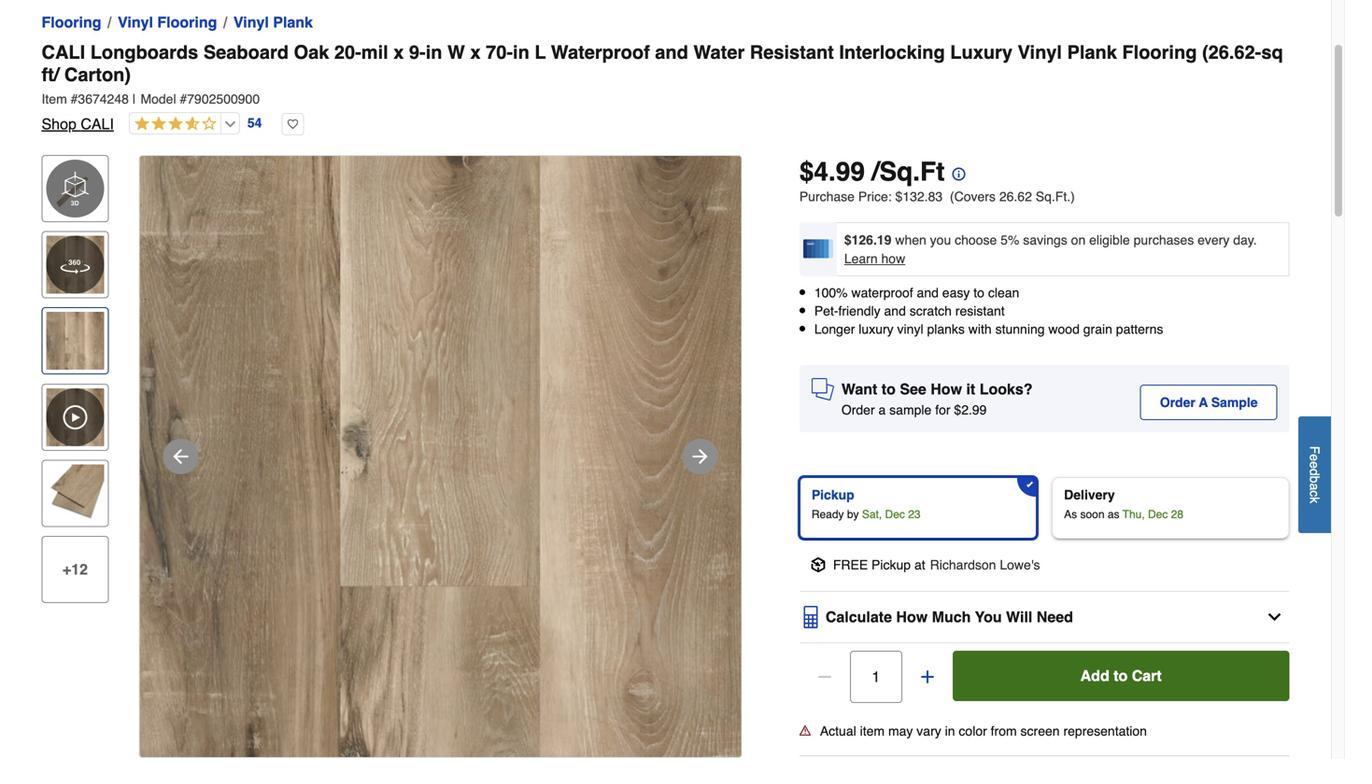 Task type: vqa. For each thing, say whether or not it's contained in the screenshot.
the make on the right bottom
no



Task type: describe. For each thing, give the bounding box(es) containing it.
as
[[1108, 508, 1120, 521]]

how
[[882, 251, 906, 266]]

day.
[[1234, 233, 1258, 248]]

calculate how much you will need
[[826, 609, 1074, 626]]

color
[[959, 724, 988, 739]]

free pickup at richardson lowe's
[[834, 558, 1041, 573]]

item
[[42, 92, 67, 107]]

f e e d b a c k
[[1308, 446, 1323, 504]]

pickup ready by sat, dec 23
[[812, 488, 921, 521]]

may
[[889, 724, 914, 739]]

0 horizontal spatial flooring
[[42, 14, 101, 31]]

add
[[1081, 668, 1110, 685]]

seaboard
[[204, 42, 289, 63]]

info image
[[945, 160, 966, 181]]

)
[[1071, 189, 1076, 204]]

stunning
[[996, 322, 1045, 337]]

actual item may vary in color from screen representation
[[821, 724, 1148, 739]]

dec inside delivery as soon as thu, dec 28
[[1149, 508, 1169, 521]]

every
[[1198, 233, 1230, 248]]

ready
[[812, 508, 845, 521]]

$ inside want to see how it looks? order a sample for $ 2.99
[[955, 403, 962, 418]]

with
[[969, 322, 992, 337]]

(covers
[[951, 189, 996, 204]]

1 horizontal spatial flooring
[[157, 14, 217, 31]]

vinyl for vinyl plank
[[234, 14, 269, 31]]

actual
[[821, 724, 857, 739]]

free
[[834, 558, 869, 573]]

3674248
[[78, 92, 129, 107]]

f e e d b a c k button
[[1299, 417, 1332, 534]]

screen
[[1021, 724, 1061, 739]]

scratch
[[910, 304, 952, 319]]

minus image
[[816, 668, 835, 687]]

l
[[535, 42, 546, 63]]

purchase
[[800, 189, 855, 204]]

0 horizontal spatial $
[[800, 157, 815, 187]]

you
[[976, 609, 1003, 626]]

dec inside pickup ready by sat, dec 23
[[886, 508, 906, 521]]

23
[[909, 508, 921, 521]]

choose
[[955, 233, 998, 248]]

2 vertical spatial and
[[885, 304, 907, 319]]

heart outline image
[[282, 113, 304, 136]]

from
[[991, 724, 1018, 739]]

luxury
[[859, 322, 894, 337]]

a inside button
[[1308, 484, 1323, 491]]

purchase price: $132.83 (covers 26.62 sq.ft. )
[[800, 189, 1076, 204]]

sq.ft.
[[1036, 189, 1071, 204]]

how inside calculate how much you will need 'button'
[[897, 609, 928, 626]]

water
[[694, 42, 745, 63]]

54
[[248, 116, 262, 131]]

2 horizontal spatial in
[[946, 724, 956, 739]]

.
[[829, 157, 836, 187]]

5%
[[1001, 233, 1020, 248]]

to inside "100% waterproof and easy to clean pet-friendly and scratch resistant longer luxury vinyl planks with stunning wood grain patterns"
[[974, 286, 985, 301]]

purchases
[[1134, 233, 1195, 248]]

4
[[815, 157, 829, 187]]

wood
[[1049, 322, 1080, 337]]

delivery as soon as thu, dec 28
[[1065, 488, 1184, 521]]

waterproof
[[852, 286, 914, 301]]

see
[[900, 381, 927, 398]]

a
[[1200, 395, 1209, 410]]

vinyl
[[898, 322, 924, 337]]

oak
[[294, 42, 329, 63]]

learn
[[845, 251, 878, 266]]

d
[[1308, 469, 1323, 476]]

calculate how much you will need button
[[800, 605, 1290, 643]]

$126.19 when you choose 5% savings on eligible purchases every day. learn how
[[845, 233, 1258, 266]]

order a sample button
[[1141, 385, 1278, 420]]

to for want to see how it looks? order a sample for $ 2.99
[[882, 381, 896, 398]]

to for add to cart
[[1114, 668, 1128, 685]]

cali  #7902500900 - thumbnail image
[[46, 312, 104, 370]]

price:
[[859, 189, 892, 204]]

interlocking
[[840, 42, 946, 63]]

sample image
[[812, 378, 835, 401]]

for
[[936, 403, 951, 418]]

vinyl flooring
[[118, 14, 217, 31]]

vinyl plank link
[[234, 11, 313, 34]]

how inside want to see how it looks? order a sample for $ 2.99
[[931, 381, 963, 398]]

2 # from the left
[[180, 92, 187, 107]]

vinyl plank
[[234, 14, 313, 31]]

a inside want to see how it looks? order a sample for $ 2.99
[[879, 403, 886, 418]]

99
[[836, 157, 865, 187]]

carton)
[[64, 64, 131, 86]]

28
[[1172, 508, 1184, 521]]

b
[[1308, 476, 1323, 484]]

soon
[[1081, 508, 1105, 521]]

k
[[1308, 497, 1323, 504]]

cali  #7902500900 image
[[140, 156, 742, 758]]

at
[[915, 558, 926, 573]]

add to cart button
[[953, 651, 1290, 702]]

100%
[[815, 286, 848, 301]]

1 # from the left
[[71, 92, 78, 107]]

learn how button
[[845, 250, 906, 268]]

9-
[[409, 42, 426, 63]]

vinyl inside cali longboards seaboard oak 20-mil x 9-in w x 70-in l waterproof and water resistant interlocking luxury vinyl plank flooring (26.62-sq ft/ carton) item # 3674248 | model # 7902500900
[[1018, 42, 1063, 63]]

arrow left image
[[170, 446, 192, 468]]

calculator image
[[800, 606, 822, 629]]

friendly
[[839, 304, 881, 319]]

it
[[967, 381, 976, 398]]

when
[[896, 233, 927, 248]]



Task type: locate. For each thing, give the bounding box(es) containing it.
shop cali
[[42, 115, 114, 133]]

in right the vary
[[946, 724, 956, 739]]

richardson
[[931, 558, 997, 573]]

a
[[879, 403, 886, 418], [1308, 484, 1323, 491]]

in left l
[[513, 42, 530, 63]]

sq.ft
[[880, 157, 945, 187]]

dec left 23
[[886, 508, 906, 521]]

add to cart
[[1081, 668, 1163, 685]]

0 horizontal spatial and
[[655, 42, 689, 63]]

will
[[1007, 609, 1033, 626]]

1 horizontal spatial order
[[1161, 395, 1196, 410]]

+12
[[63, 561, 88, 579]]

2 horizontal spatial to
[[1114, 668, 1128, 685]]

option group
[[792, 470, 1298, 547]]

1 horizontal spatial $
[[955, 403, 962, 418]]

sample
[[1212, 395, 1259, 410]]

1 vertical spatial and
[[917, 286, 939, 301]]

1 vertical spatial to
[[882, 381, 896, 398]]

want to see how it looks? order a sample for $ 2.99
[[842, 381, 1033, 418]]

need
[[1037, 609, 1074, 626]]

26.62
[[1000, 189, 1033, 204]]

0 vertical spatial pickup
[[812, 488, 855, 503]]

0 horizontal spatial a
[[879, 403, 886, 418]]

1 horizontal spatial pickup
[[872, 558, 911, 573]]

savings
[[1024, 233, 1068, 248]]

3.6 stars image
[[130, 116, 217, 133]]

cali longboards seaboard oak 20-mil x 9-in w x 70-in l waterproof and water resistant interlocking luxury vinyl plank flooring (26.62-sq ft/ carton) item # 3674248 | model # 7902500900
[[42, 42, 1284, 107]]

w
[[448, 42, 465, 63]]

0 horizontal spatial vinyl
[[118, 14, 153, 31]]

to right the "add"
[[1114, 668, 1128, 685]]

flooring up ft/
[[42, 14, 101, 31]]

1 horizontal spatial #
[[180, 92, 187, 107]]

arrow right image
[[689, 446, 712, 468]]

eligible
[[1090, 233, 1131, 248]]

# right item
[[71, 92, 78, 107]]

$132.83
[[896, 189, 943, 204]]

order
[[1161, 395, 1196, 410], [842, 403, 875, 418]]

order left a
[[1161, 395, 1196, 410]]

pickup up ready
[[812, 488, 855, 503]]

model
[[141, 92, 176, 107]]

1 x from the left
[[394, 42, 404, 63]]

0 horizontal spatial dec
[[886, 508, 906, 521]]

#
[[71, 92, 78, 107], [180, 92, 187, 107]]

+12 button
[[42, 536, 109, 604]]

vinyl
[[118, 14, 153, 31], [234, 14, 269, 31], [1018, 42, 1063, 63]]

to up resistant
[[974, 286, 985, 301]]

to inside 'add to cart' button
[[1114, 668, 1128, 685]]

0 horizontal spatial pickup
[[812, 488, 855, 503]]

2 horizontal spatial vinyl
[[1018, 42, 1063, 63]]

7902500900
[[187, 92, 260, 107]]

1 dec from the left
[[886, 508, 906, 521]]

order down the want
[[842, 403, 875, 418]]

0 vertical spatial $
[[800, 157, 815, 187]]

flooring inside cali longboards seaboard oak 20-mil x 9-in w x 70-in l waterproof and water resistant interlocking luxury vinyl plank flooring (26.62-sq ft/ carton) item # 3674248 | model # 7902500900
[[1123, 42, 1198, 63]]

longer
[[815, 322, 856, 337]]

as
[[1065, 508, 1078, 521]]

easy
[[943, 286, 971, 301]]

a left sample
[[879, 403, 886, 418]]

on
[[1072, 233, 1086, 248]]

1 vertical spatial plank
[[1068, 42, 1118, 63]]

e
[[1308, 454, 1323, 462], [1308, 462, 1323, 469]]

0 horizontal spatial how
[[897, 609, 928, 626]]

order a sample
[[1161, 395, 1259, 410]]

1 e from the top
[[1308, 454, 1323, 462]]

2 dec from the left
[[1149, 508, 1169, 521]]

Stepper number input field with increment and decrement buttons number field
[[850, 651, 903, 704]]

0 vertical spatial a
[[879, 403, 886, 418]]

f
[[1308, 446, 1323, 454]]

c
[[1308, 491, 1323, 497]]

1 horizontal spatial to
[[974, 286, 985, 301]]

sample
[[890, 403, 932, 418]]

e up 'd'
[[1308, 454, 1323, 462]]

vinyl up longboards
[[118, 14, 153, 31]]

0 horizontal spatial order
[[842, 403, 875, 418]]

1 horizontal spatial plank
[[1068, 42, 1118, 63]]

how left much
[[897, 609, 928, 626]]

pickup image
[[811, 558, 826, 573]]

dec left 28
[[1149, 508, 1169, 521]]

1 vertical spatial cali
[[81, 115, 114, 133]]

chevron down image
[[1266, 608, 1285, 627]]

option group containing pickup
[[792, 470, 1298, 547]]

cali inside cali longboards seaboard oak 20-mil x 9-in w x 70-in l waterproof and water resistant interlocking luxury vinyl plank flooring (26.62-sq ft/ carton) item # 3674248 | model # 7902500900
[[42, 42, 85, 63]]

70-
[[486, 42, 513, 63]]

resistant
[[956, 304, 1005, 319]]

dec
[[886, 508, 906, 521], [1149, 508, 1169, 521]]

in
[[426, 42, 443, 63], [513, 42, 530, 63], [946, 724, 956, 739]]

vinyl for vinyl flooring
[[118, 14, 153, 31]]

1 horizontal spatial in
[[513, 42, 530, 63]]

1 vertical spatial $
[[955, 403, 962, 418]]

flooring
[[42, 14, 101, 31], [157, 14, 217, 31], [1123, 42, 1198, 63]]

clean
[[989, 286, 1020, 301]]

1 vertical spatial a
[[1308, 484, 1323, 491]]

2.99
[[962, 403, 987, 418]]

0 horizontal spatial to
[[882, 381, 896, 398]]

pickup inside pickup ready by sat, dec 23
[[812, 488, 855, 503]]

2 vertical spatial to
[[1114, 668, 1128, 685]]

a up k
[[1308, 484, 1323, 491]]

grain
[[1084, 322, 1113, 337]]

item number 3 6 7 4 2 4 8 and model number 7 9 0 2 5 0 0 9 0 0 element
[[42, 90, 1290, 108]]

and up item number 3 6 7 4 2 4 8 and model number 7 9 0 2 5 0 0 9 0 0 element
[[655, 42, 689, 63]]

1 horizontal spatial a
[[1308, 484, 1323, 491]]

plus image
[[919, 668, 937, 687]]

and down waterproof
[[885, 304, 907, 319]]

cali
[[42, 42, 85, 63], [81, 115, 114, 133]]

in left w
[[426, 42, 443, 63]]

warning image
[[800, 726, 811, 737]]

1 horizontal spatial x
[[471, 42, 481, 63]]

to inside want to see how it looks? order a sample for $ 2.99
[[882, 381, 896, 398]]

planks
[[928, 322, 965, 337]]

sq
[[1262, 42, 1284, 63]]

flooring link
[[42, 11, 101, 34]]

by
[[848, 508, 859, 521]]

resistant
[[750, 42, 835, 63]]

vinyl right luxury
[[1018, 42, 1063, 63]]

item
[[861, 724, 885, 739]]

pet-
[[815, 304, 839, 319]]

1 horizontal spatial how
[[931, 381, 963, 398]]

$ left the .
[[800, 157, 815, 187]]

sat,
[[863, 508, 883, 521]]

0 horizontal spatial in
[[426, 42, 443, 63]]

2 x from the left
[[471, 42, 481, 63]]

and inside cali longboards seaboard oak 20-mil x 9-in w x 70-in l waterproof and water resistant interlocking luxury vinyl plank flooring (26.62-sq ft/ carton) item # 3674248 | model # 7902500900
[[655, 42, 689, 63]]

1 vertical spatial pickup
[[872, 558, 911, 573]]

how up the for
[[931, 381, 963, 398]]

20-
[[335, 42, 362, 63]]

luxury
[[951, 42, 1013, 63]]

to left "see"
[[882, 381, 896, 398]]

cart
[[1133, 668, 1163, 685]]

2 horizontal spatial and
[[917, 286, 939, 301]]

0 vertical spatial how
[[931, 381, 963, 398]]

pickup
[[812, 488, 855, 503], [872, 558, 911, 573]]

vinyl up 'seaboard' at the top left
[[234, 14, 269, 31]]

2 horizontal spatial flooring
[[1123, 42, 1198, 63]]

cali down 3674248
[[81, 115, 114, 133]]

e up b
[[1308, 462, 1323, 469]]

pickup left at
[[872, 558, 911, 573]]

cali  #7902500900 - thumbnail2 image
[[46, 465, 104, 523]]

flooring up longboards
[[157, 14, 217, 31]]

0 horizontal spatial plank
[[273, 14, 313, 31]]

0 horizontal spatial #
[[71, 92, 78, 107]]

(26.62-
[[1203, 42, 1262, 63]]

1 horizontal spatial and
[[885, 304, 907, 319]]

much
[[932, 609, 972, 626]]

vary
[[917, 724, 942, 739]]

longboards
[[90, 42, 198, 63]]

$
[[800, 157, 815, 187], [955, 403, 962, 418]]

# right model
[[180, 92, 187, 107]]

flooring left (26.62-
[[1123, 42, 1198, 63]]

want
[[842, 381, 878, 398]]

thu,
[[1123, 508, 1146, 521]]

/
[[873, 157, 880, 187]]

plank inside cali longboards seaboard oak 20-mil x 9-in w x 70-in l waterproof and water resistant interlocking luxury vinyl plank flooring (26.62-sq ft/ carton) item # 3674248 | model # 7902500900
[[1068, 42, 1118, 63]]

cali up ft/
[[42, 42, 85, 63]]

x left the 9-
[[394, 42, 404, 63]]

2 e from the top
[[1308, 462, 1323, 469]]

order inside button
[[1161, 395, 1196, 410]]

representation
[[1064, 724, 1148, 739]]

0 vertical spatial plank
[[273, 14, 313, 31]]

1 horizontal spatial vinyl
[[234, 14, 269, 31]]

1 horizontal spatial dec
[[1149, 508, 1169, 521]]

you
[[931, 233, 952, 248]]

order inside want to see how it looks? order a sample for $ 2.99
[[842, 403, 875, 418]]

looks?
[[980, 381, 1033, 398]]

x right w
[[471, 42, 481, 63]]

0 vertical spatial cali
[[42, 42, 85, 63]]

0 horizontal spatial x
[[394, 42, 404, 63]]

0 vertical spatial to
[[974, 286, 985, 301]]

1 vertical spatial how
[[897, 609, 928, 626]]

0 vertical spatial and
[[655, 42, 689, 63]]

$ right the for
[[955, 403, 962, 418]]

waterproof
[[551, 42, 650, 63]]

and up scratch
[[917, 286, 939, 301]]



